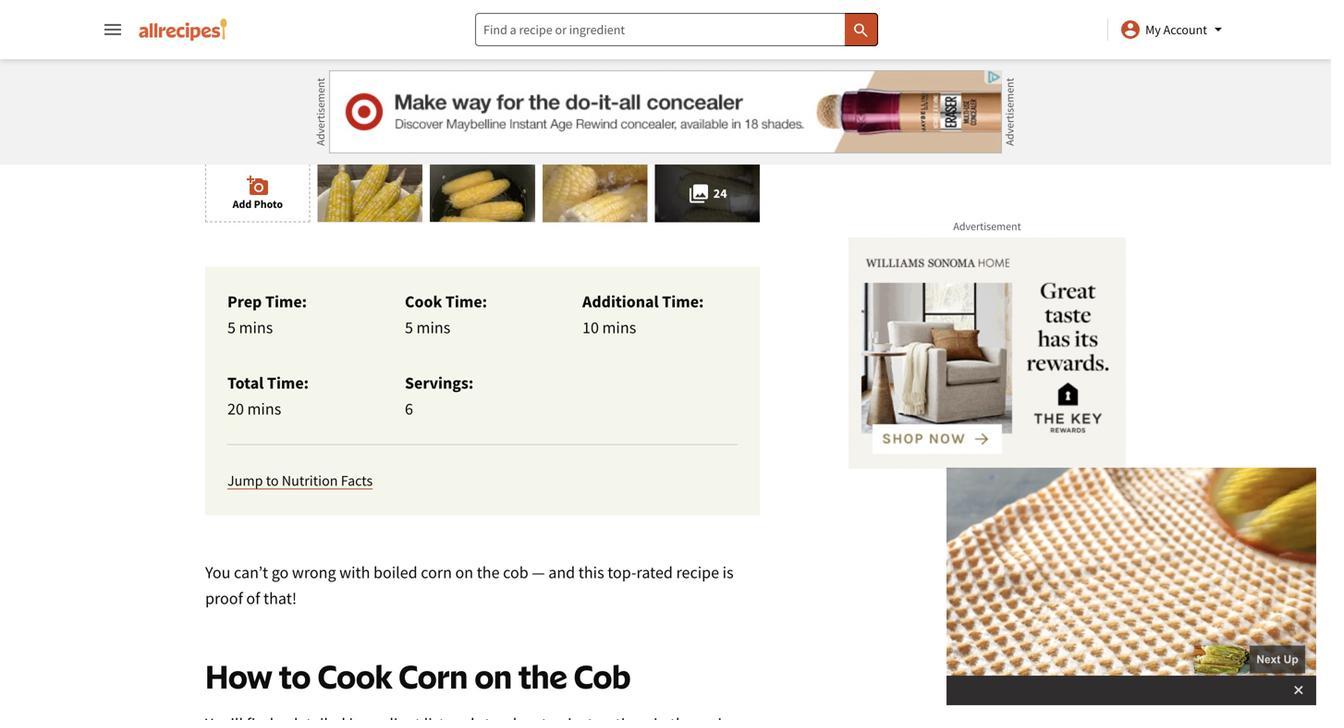Task type: vqa. For each thing, say whether or not it's contained in the screenshot.
BE to the bottom
no



Task type: describe. For each thing, give the bounding box(es) containing it.
rated
[[637, 562, 673, 583]]

add photo button
[[205, 164, 310, 223]]

1 horizontal spatial the
[[519, 657, 567, 697]]

1 vertical spatial advertisement region
[[849, 238, 1126, 469]]

—
[[532, 562, 545, 583]]

jump to nutrition facts
[[227, 472, 373, 490]]

facts
[[341, 472, 373, 490]]

up
[[1284, 653, 1299, 666]]

video player application
[[205, 0, 1317, 706]]

how
[[205, 657, 272, 697]]

you can't go wrong with boiled corn on the cob — and this top-rated recipe is proof of that!
[[205, 562, 734, 609]]

jump
[[227, 472, 263, 490]]

my account button
[[1120, 18, 1230, 41]]

6
[[405, 399, 413, 420]]

with
[[340, 562, 370, 583]]

corn
[[399, 657, 468, 697]]

5 for cook time: 5 mins
[[405, 317, 413, 338]]

boiled
[[374, 562, 418, 583]]

add
[[233, 197, 252, 211]]

cook time: 5 mins
[[405, 291, 487, 338]]

total time: 20 mins
[[227, 373, 309, 420]]

5 for prep time: 5 mins
[[227, 317, 236, 338]]

additional time: 10 mins
[[583, 291, 704, 338]]

24 button
[[655, 164, 760, 223]]

cob
[[503, 562, 529, 583]]

caret_down image
[[1208, 18, 1230, 41]]

my account banner
[[0, 0, 1332, 720]]

menu image
[[102, 18, 124, 41]]

time: for cook time: 5 mins
[[446, 291, 487, 312]]

and
[[549, 562, 575, 583]]

is
[[723, 562, 734, 583]]

my account
[[1146, 21, 1208, 38]]

corn
[[421, 562, 452, 583]]

cook inside cook time: 5 mins
[[405, 291, 442, 312]]

additional
[[583, 291, 659, 312]]

account image
[[1120, 18, 1142, 41]]

my
[[1146, 21, 1161, 38]]

24
[[714, 185, 727, 201]]

next
[[1257, 653, 1281, 666]]

total
[[227, 373, 264, 394]]

add photo
[[233, 197, 283, 211]]

that!
[[264, 588, 297, 609]]

recipe
[[676, 562, 719, 583]]

time: for prep time: 5 mins
[[265, 291, 307, 312]]

mins for total
[[247, 399, 281, 420]]

servings: 6
[[405, 373, 474, 420]]

prep
[[227, 291, 262, 312]]

wrong
[[292, 562, 336, 583]]



Task type: locate. For each thing, give the bounding box(es) containing it.
cook up servings:
[[405, 291, 442, 312]]

the
[[477, 562, 500, 583], [519, 657, 567, 697]]

1 horizontal spatial on
[[475, 657, 512, 697]]

on right corn
[[455, 562, 474, 583]]

0 horizontal spatial cook
[[318, 657, 392, 697]]

time: inside cook time: 5 mins
[[446, 291, 487, 312]]

1 horizontal spatial cook
[[405, 291, 442, 312]]

mins
[[239, 317, 273, 338], [417, 317, 451, 338], [602, 317, 636, 338], [247, 399, 281, 420]]

to for how
[[279, 657, 311, 697]]

None search field
[[475, 13, 879, 46]]

time: inside total time: 20 mins
[[267, 373, 309, 394]]

to
[[266, 472, 279, 490], [279, 657, 311, 697]]

0 horizontal spatial on
[[455, 562, 474, 583]]

time: right the total
[[267, 373, 309, 394]]

time: right additional
[[662, 291, 704, 312]]

mins down prep
[[239, 317, 273, 338]]

you
[[205, 562, 231, 583]]

time:
[[265, 291, 307, 312], [446, 291, 487, 312], [662, 291, 704, 312], [267, 373, 309, 394]]

1 vertical spatial the
[[519, 657, 567, 697]]

mins for cook
[[417, 317, 451, 338]]

on
[[455, 562, 474, 583], [475, 657, 512, 697]]

go
[[272, 562, 289, 583]]

1 vertical spatial on
[[475, 657, 512, 697]]

20
[[227, 399, 244, 420]]

cook left the corn
[[318, 657, 392, 697]]

mins for prep
[[239, 317, 273, 338]]

time: right prep
[[265, 291, 307, 312]]

5 up servings:
[[405, 317, 413, 338]]

time: inside prep time: 5 mins
[[265, 291, 307, 312]]

to right jump in the left of the page
[[266, 472, 279, 490]]

home image
[[139, 18, 227, 41]]

time: for total time: 20 mins
[[267, 373, 309, 394]]

10
[[583, 317, 599, 338]]

mins right "20"
[[247, 399, 281, 420]]

1 vertical spatial cook
[[318, 657, 392, 697]]

proof
[[205, 588, 243, 609]]

time: up servings:
[[446, 291, 487, 312]]

mins inside total time: 20 mins
[[247, 399, 281, 420]]

mins down additional
[[602, 317, 636, 338]]

account
[[1164, 21, 1208, 38]]

0 vertical spatial cook
[[405, 291, 442, 312]]

cook
[[405, 291, 442, 312], [318, 657, 392, 697]]

mins for additional
[[602, 317, 636, 338]]

1 vertical spatial to
[[279, 657, 311, 697]]

1 horizontal spatial 5
[[405, 317, 413, 338]]

time: inside additional time: 10 mins
[[662, 291, 704, 312]]

prep time: 5 mins
[[227, 291, 307, 338]]

on inside you can't go wrong with boiled corn on the cob — and this top-rated recipe is proof of that!
[[455, 562, 474, 583]]

mins up servings:
[[417, 317, 451, 338]]

of
[[246, 588, 260, 609]]

this
[[579, 562, 604, 583]]

search image
[[852, 21, 871, 40]]

5 inside cook time: 5 mins
[[405, 317, 413, 338]]

the inside you can't go wrong with boiled corn on the cob — and this top-rated recipe is proof of that!
[[477, 562, 500, 583]]

5
[[227, 317, 236, 338], [405, 317, 413, 338]]

1 5 from the left
[[227, 317, 236, 338]]

0 vertical spatial on
[[455, 562, 474, 583]]

5 down prep
[[227, 317, 236, 338]]

0 vertical spatial to
[[266, 472, 279, 490]]

0 vertical spatial advertisement region
[[329, 70, 1002, 153]]

servings:
[[405, 373, 474, 394]]

photo
[[254, 197, 283, 211]]

0 horizontal spatial the
[[477, 562, 500, 583]]

advertisement region
[[329, 70, 1002, 153], [849, 238, 1126, 469]]

Find a recipe or ingredient text field
[[475, 13, 879, 46]]

add photo image
[[247, 175, 269, 197]]

mins inside cook time: 5 mins
[[417, 317, 451, 338]]

nutrition
[[282, 472, 338, 490]]

2 5 from the left
[[405, 317, 413, 338]]

how to cook corn on the cob
[[205, 657, 631, 697]]

to for jump
[[266, 472, 279, 490]]

mins inside additional time: 10 mins
[[602, 317, 636, 338]]

5 inside prep time: 5 mins
[[227, 317, 236, 338]]

to right how
[[279, 657, 311, 697]]

top-
[[608, 562, 637, 583]]

can't
[[234, 562, 268, 583]]

mins inside prep time: 5 mins
[[239, 317, 273, 338]]

0 vertical spatial the
[[477, 562, 500, 583]]

time: for additional time: 10 mins
[[662, 291, 704, 312]]

on right the corn
[[475, 657, 512, 697]]

none search field inside my account banner
[[475, 13, 879, 46]]

next up
[[1257, 653, 1299, 666]]

cob
[[574, 657, 631, 697]]

0 horizontal spatial 5
[[227, 317, 236, 338]]



